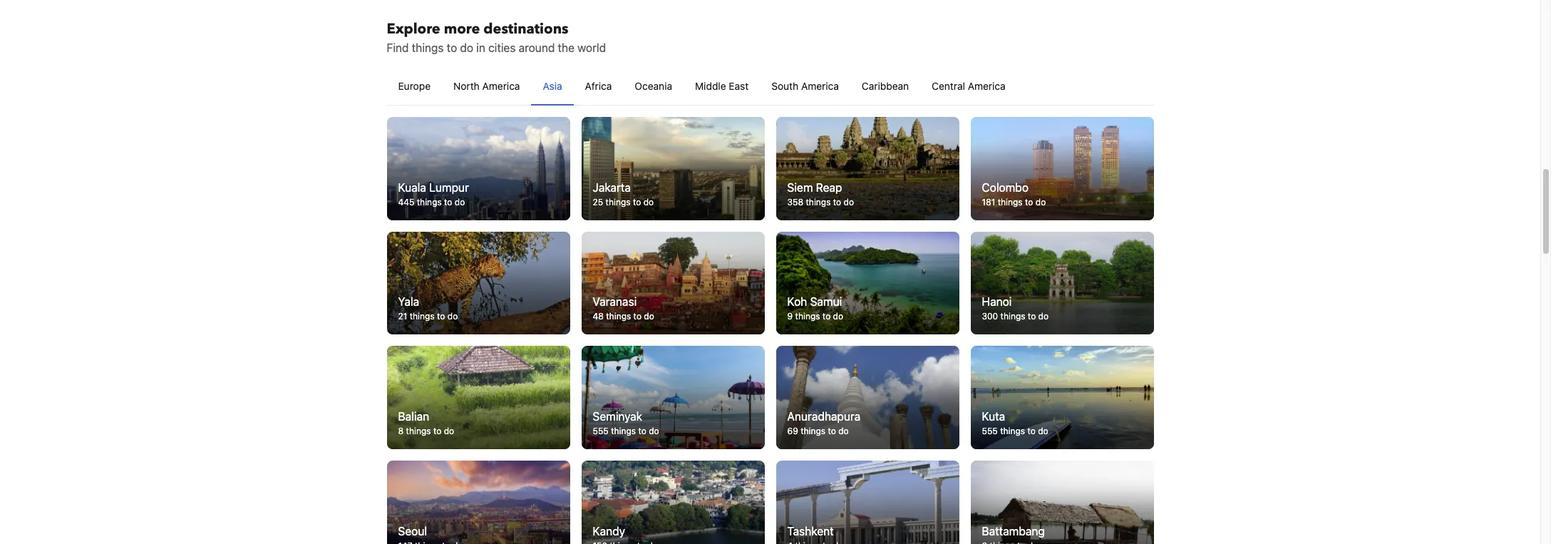 Task type: vqa. For each thing, say whether or not it's contained in the screenshot.


Task type: locate. For each thing, give the bounding box(es) containing it.
seoul image
[[387, 461, 570, 544]]

to inside the hanoi 300 things to do
[[1028, 311, 1036, 322]]

things inside colombo 181 things to do
[[998, 197, 1023, 207]]

do inside colombo 181 things to do
[[1036, 197, 1046, 207]]

europe button
[[387, 68, 442, 105]]

to for kuta
[[1028, 426, 1036, 436]]

things down reap
[[806, 197, 831, 207]]

do for balian
[[444, 426, 454, 436]]

tab list
[[387, 68, 1154, 106]]

things inside "seminyak 555 things to do"
[[611, 426, 636, 436]]

tashkent link
[[776, 461, 959, 544]]

samui
[[810, 296, 842, 308]]

do inside "seminyak 555 things to do"
[[649, 426, 659, 436]]

to inside the "balian 8 things to do"
[[433, 426, 442, 436]]

jakarta 25 things to do
[[593, 181, 654, 207]]

around
[[519, 42, 555, 54]]

to inside siem reap 358 things to do
[[834, 197, 842, 207]]

world
[[578, 42, 606, 54]]

things inside kuta 555 things to do
[[1001, 426, 1026, 436]]

things inside jakarta 25 things to do
[[606, 197, 631, 207]]

middle
[[695, 80, 726, 92]]

things for hanoi
[[1001, 311, 1026, 322]]

things inside varanasi 48 things to do
[[606, 311, 631, 322]]

2 america from the left
[[802, 80, 839, 92]]

kandy
[[593, 525, 625, 537]]

things down anuradhapura
[[801, 426, 826, 436]]

things down colombo
[[998, 197, 1023, 207]]

do inside the "balian 8 things to do"
[[444, 426, 454, 436]]

to for yala
[[437, 311, 445, 322]]

to for jakarta
[[633, 197, 641, 207]]

555 for seminyak
[[593, 426, 609, 436]]

tab list containing europe
[[387, 68, 1154, 106]]

555 down seminyak
[[593, 426, 609, 436]]

do inside jakarta 25 things to do
[[644, 197, 654, 207]]

do inside anuradhapura 69 things to do
[[839, 426, 849, 436]]

things for jakarta
[[606, 197, 631, 207]]

america for central america
[[968, 80, 1006, 92]]

destinations
[[484, 19, 569, 39]]

things down seminyak
[[611, 426, 636, 436]]

middle east
[[695, 80, 749, 92]]

kuta 555 things to do
[[982, 410, 1049, 436]]

things for colombo
[[998, 197, 1023, 207]]

kuta image
[[971, 346, 1154, 449]]

to inside anuradhapura 69 things to do
[[828, 426, 836, 436]]

things down balian
[[406, 426, 431, 436]]

0 horizontal spatial america
[[482, 80, 520, 92]]

siem reap image
[[776, 117, 959, 220]]

america right north
[[482, 80, 520, 92]]

to inside jakarta 25 things to do
[[633, 197, 641, 207]]

do inside explore more destinations find things to do in cities around the world
[[460, 42, 474, 54]]

things down jakarta
[[606, 197, 631, 207]]

to inside "seminyak 555 things to do"
[[639, 426, 647, 436]]

caribbean button
[[851, 68, 921, 105]]

do for colombo
[[1036, 197, 1046, 207]]

do for jakarta
[[644, 197, 654, 207]]

things right '9'
[[795, 311, 820, 322]]

do for seminyak
[[649, 426, 659, 436]]

do
[[460, 42, 474, 54], [455, 197, 465, 207], [644, 197, 654, 207], [844, 197, 854, 207], [1036, 197, 1046, 207], [448, 311, 458, 322], [644, 311, 655, 322], [833, 311, 844, 322], [1039, 311, 1049, 322], [444, 426, 454, 436], [649, 426, 659, 436], [839, 426, 849, 436], [1038, 426, 1049, 436]]

300
[[982, 311, 998, 322]]

to inside varanasi 48 things to do
[[634, 311, 642, 322]]

things for kuta
[[1001, 426, 1026, 436]]

south
[[772, 80, 799, 92]]

varanasi image
[[582, 232, 765, 335]]

555 inside "seminyak 555 things to do"
[[593, 426, 609, 436]]

varanasi 48 things to do
[[593, 296, 655, 322]]

things down "explore"
[[412, 42, 444, 54]]

central america button
[[921, 68, 1017, 105]]

to
[[447, 42, 457, 54], [444, 197, 452, 207], [633, 197, 641, 207], [834, 197, 842, 207], [1025, 197, 1034, 207], [437, 311, 445, 322], [634, 311, 642, 322], [823, 311, 831, 322], [1028, 311, 1036, 322], [433, 426, 442, 436], [639, 426, 647, 436], [828, 426, 836, 436], [1028, 426, 1036, 436]]

central america
[[932, 80, 1006, 92]]

things down varanasi
[[606, 311, 631, 322]]

america right south on the top
[[802, 80, 839, 92]]

555 inside kuta 555 things to do
[[982, 426, 998, 436]]

do for kuta
[[1038, 426, 1049, 436]]

3 america from the left
[[968, 80, 1006, 92]]

caribbean
[[862, 80, 909, 92]]

kandy image
[[582, 461, 765, 544]]

do inside varanasi 48 things to do
[[644, 311, 655, 322]]

jakarta image
[[582, 117, 765, 220]]

25
[[593, 197, 603, 207]]

things inside the hanoi 300 things to do
[[1001, 311, 1026, 322]]

555 down kuta
[[982, 426, 998, 436]]

more
[[444, 19, 480, 39]]

to inside kuta 555 things to do
[[1028, 426, 1036, 436]]

siem reap 358 things to do
[[788, 181, 854, 207]]

kuala
[[398, 181, 426, 194]]

anuradhapura 69 things to do
[[788, 410, 861, 436]]

358
[[788, 197, 804, 207]]

to inside yala 21 things to do
[[437, 311, 445, 322]]

oceania button
[[624, 68, 684, 105]]

things inside the "balian 8 things to do"
[[406, 426, 431, 436]]

north
[[454, 80, 480, 92]]

do inside kuta 555 things to do
[[1038, 426, 1049, 436]]

lumpur
[[429, 181, 469, 194]]

things inside yala 21 things to do
[[410, 311, 435, 322]]

2 horizontal spatial america
[[968, 80, 1006, 92]]

north america
[[454, 80, 520, 92]]

things inside koh samui 9 things to do
[[795, 311, 820, 322]]

things down kuala
[[417, 197, 442, 207]]

explore more destinations find things to do in cities around the world
[[387, 19, 606, 54]]

do inside yala 21 things to do
[[448, 311, 458, 322]]

do inside the hanoi 300 things to do
[[1039, 311, 1049, 322]]

0 horizontal spatial 555
[[593, 426, 609, 436]]

america
[[482, 80, 520, 92], [802, 80, 839, 92], [968, 80, 1006, 92]]

8
[[398, 426, 404, 436]]

hanoi
[[982, 296, 1012, 308]]

to for anuradhapura
[[828, 426, 836, 436]]

america right 'central'
[[968, 80, 1006, 92]]

1 horizontal spatial 555
[[982, 426, 998, 436]]

reap
[[816, 181, 842, 194]]

1 horizontal spatial america
[[802, 80, 839, 92]]

things right '21'
[[410, 311, 435, 322]]

south america
[[772, 80, 839, 92]]

things inside siem reap 358 things to do
[[806, 197, 831, 207]]

asia
[[543, 80, 562, 92]]

kandy link
[[582, 461, 765, 544]]

kuta
[[982, 410, 1006, 423]]

69
[[788, 426, 799, 436]]

to inside colombo 181 things to do
[[1025, 197, 1034, 207]]

in
[[477, 42, 486, 54]]

things
[[412, 42, 444, 54], [417, 197, 442, 207], [606, 197, 631, 207], [806, 197, 831, 207], [998, 197, 1023, 207], [410, 311, 435, 322], [606, 311, 631, 322], [795, 311, 820, 322], [1001, 311, 1026, 322], [406, 426, 431, 436], [611, 426, 636, 436], [801, 426, 826, 436], [1001, 426, 1026, 436]]

1 555 from the left
[[593, 426, 609, 436]]

555
[[593, 426, 609, 436], [982, 426, 998, 436]]

battambang link
[[971, 461, 1154, 544]]

things down hanoi
[[1001, 311, 1026, 322]]

1 america from the left
[[482, 80, 520, 92]]

tashkent
[[788, 525, 834, 537]]

181
[[982, 197, 996, 207]]

2 555 from the left
[[982, 426, 998, 436]]

anuradhapura
[[788, 410, 861, 423]]

varanasi
[[593, 296, 637, 308]]

do inside kuala lumpur 445 things to do
[[455, 197, 465, 207]]

do for hanoi
[[1039, 311, 1049, 322]]

things down kuta
[[1001, 426, 1026, 436]]

seoul link
[[387, 461, 570, 544]]

things inside anuradhapura 69 things to do
[[801, 426, 826, 436]]

the
[[558, 42, 575, 54]]

9
[[788, 311, 793, 322]]

things for varanasi
[[606, 311, 631, 322]]



Task type: describe. For each thing, give the bounding box(es) containing it.
21
[[398, 311, 407, 322]]

middle east button
[[684, 68, 760, 105]]

north america button
[[442, 68, 532, 105]]

battambang image
[[971, 461, 1154, 544]]

africa
[[585, 80, 612, 92]]

things for anuradhapura
[[801, 426, 826, 436]]

explore
[[387, 19, 441, 39]]

colombo 181 things to do
[[982, 181, 1046, 207]]

balian image
[[387, 346, 570, 449]]

africa button
[[574, 68, 624, 105]]

america for north america
[[482, 80, 520, 92]]

things for balian
[[406, 426, 431, 436]]

balian 8 things to do
[[398, 410, 454, 436]]

to for balian
[[433, 426, 442, 436]]

anuradhapura image
[[776, 346, 959, 449]]

things for yala
[[410, 311, 435, 322]]

seminyak image
[[582, 346, 765, 449]]

balian
[[398, 410, 429, 423]]

do inside koh samui 9 things to do
[[833, 311, 844, 322]]

to inside koh samui 9 things to do
[[823, 311, 831, 322]]

seminyak 555 things to do
[[593, 410, 659, 436]]

south america button
[[760, 68, 851, 105]]

battambang
[[982, 525, 1045, 537]]

jakarta
[[593, 181, 631, 194]]

to for hanoi
[[1028, 311, 1036, 322]]

555 for kuta
[[982, 426, 998, 436]]

europe
[[398, 80, 431, 92]]

seminyak
[[593, 410, 643, 423]]

things inside explore more destinations find things to do in cities around the world
[[412, 42, 444, 54]]

colombo image
[[971, 117, 1154, 220]]

koh samui image
[[776, 232, 959, 335]]

koh samui 9 things to do
[[788, 296, 844, 322]]

445
[[398, 197, 415, 207]]

kuala lumpur image
[[387, 117, 570, 220]]

yala 21 things to do
[[398, 296, 458, 322]]

east
[[729, 80, 749, 92]]

to for colombo
[[1025, 197, 1034, 207]]

central
[[932, 80, 966, 92]]

cities
[[489, 42, 516, 54]]

48
[[593, 311, 604, 322]]

find
[[387, 42, 409, 54]]

colombo
[[982, 181, 1029, 194]]

to for varanasi
[[634, 311, 642, 322]]

hanoi image
[[971, 232, 1154, 335]]

kuala lumpur 445 things to do
[[398, 181, 469, 207]]

america for south america
[[802, 80, 839, 92]]

hanoi 300 things to do
[[982, 296, 1049, 322]]

do for varanasi
[[644, 311, 655, 322]]

things inside kuala lumpur 445 things to do
[[417, 197, 442, 207]]

siem
[[788, 181, 813, 194]]

do for anuradhapura
[[839, 426, 849, 436]]

yala image
[[387, 232, 570, 335]]

do for yala
[[448, 311, 458, 322]]

to inside explore more destinations find things to do in cities around the world
[[447, 42, 457, 54]]

tashkent image
[[776, 461, 959, 544]]

to inside kuala lumpur 445 things to do
[[444, 197, 452, 207]]

yala
[[398, 296, 419, 308]]

do inside siem reap 358 things to do
[[844, 197, 854, 207]]

seoul
[[398, 525, 427, 537]]

oceania
[[635, 80, 673, 92]]

things for seminyak
[[611, 426, 636, 436]]

asia button
[[532, 68, 574, 105]]

to for seminyak
[[639, 426, 647, 436]]

koh
[[788, 296, 807, 308]]



